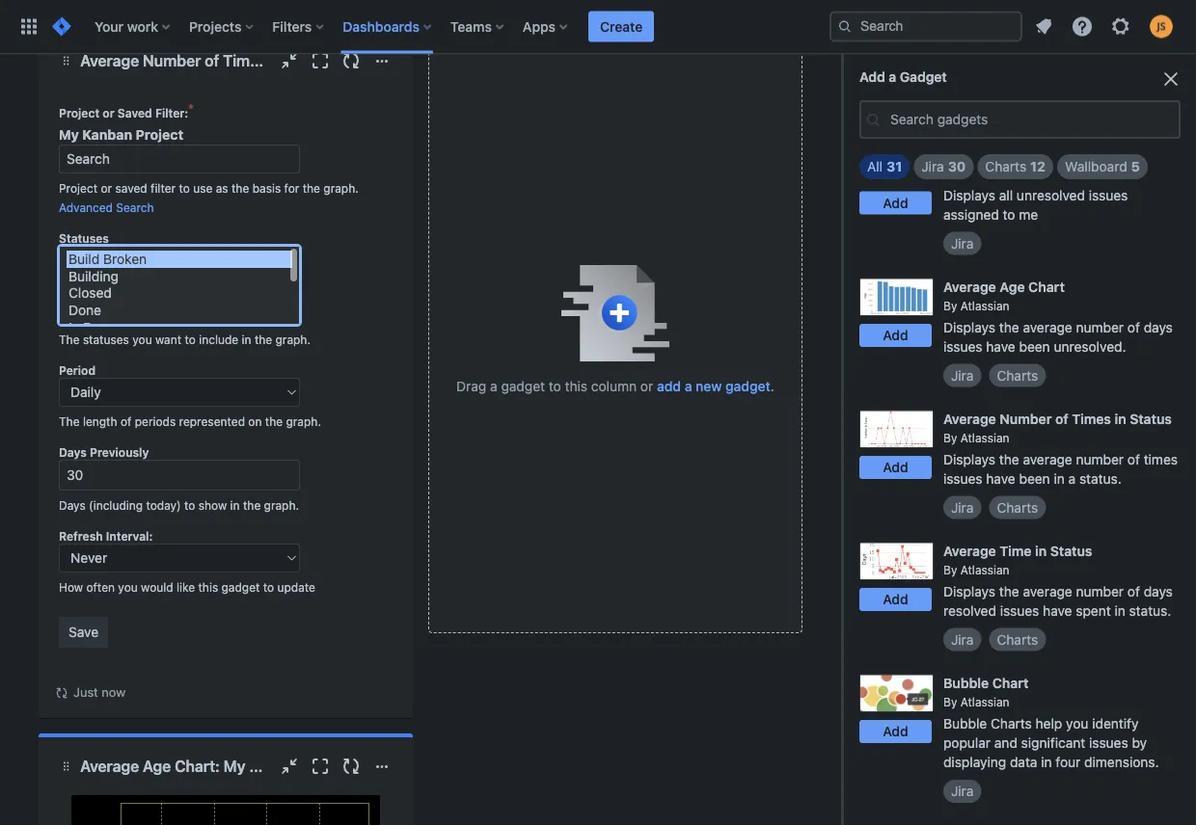 Task type: describe. For each thing, give the bounding box(es) containing it.
by
[[1132, 736, 1147, 751]]

and
[[995, 736, 1018, 751]]

teams
[[450, 18, 492, 34]]

number inside the "average age chart by atlassian displays the average number of days issues have been unresolved."
[[1076, 319, 1124, 335]]

new
[[696, 379, 722, 395]]

undefined generated chart image image
[[71, 796, 380, 826]]

graph. right show
[[264, 499, 299, 513]]

show
[[199, 499, 227, 513]]

wallboard for wallboard 5
[[1065, 159, 1128, 175]]

recent
[[976, 55, 1016, 71]]

search
[[116, 201, 154, 214]]

average time in status image
[[860, 543, 934, 581]]

issues inside assigned to me by atlassian displays all unresolved issues assigned to me
[[1089, 187, 1128, 203]]

add button for bubble chart
[[860, 721, 932, 744]]

the for the statuses you want to include in the graph.
[[59, 333, 80, 347]]

age for chart:
[[143, 758, 171, 776]]

a inside average number of times in status by atlassian displays the average number of times issues have been in a status.
[[1069, 471, 1076, 487]]

times
[[1144, 452, 1178, 468]]

filter:
[[155, 106, 188, 120]]

gadget inside average number of times in status region
[[221, 581, 260, 595]]

today)
[[146, 499, 181, 513]]

help
[[1036, 716, 1063, 732]]

assigned to me by atlassian displays all unresolved issues assigned to me
[[944, 147, 1128, 222]]

refresh average number of times in status image
[[340, 49, 363, 72]]

Search gadgets field
[[885, 102, 1179, 137]]

1 vertical spatial kanban
[[249, 758, 304, 776]]

atlassian inside the "average age chart by atlassian displays the average number of days issues have been unresolved."
[[961, 299, 1010, 312]]

average number of times in status image
[[860, 410, 934, 449]]

create button
[[589, 11, 654, 42]]

activity
[[1020, 55, 1065, 71]]

project right minimize average age chart: my kanban project icon
[[307, 758, 359, 776]]

saved
[[115, 181, 147, 195]]

drag a gadget to this column or add a new gadget .
[[457, 379, 775, 395]]

status. inside average time in status by atlassian displays the average number of days resolved issues have spent in status.
[[1129, 603, 1172, 619]]

2 horizontal spatial gadget
[[726, 379, 771, 395]]

number inside average time in status by atlassian displays the average number of days resolved issues have spent in status.
[[1076, 584, 1124, 600]]

displays inside assigned to me by atlassian displays all unresolved issues assigned to me
[[944, 187, 996, 203]]

projects.
[[1044, 74, 1098, 90]]

.
[[771, 379, 775, 395]]

charts left 12 on the right top
[[985, 159, 1027, 175]]

average age chart: my kanban project
[[80, 758, 359, 776]]

projects button
[[183, 11, 261, 42]]

issues inside average time in status by atlassian displays the average number of days resolved issues have spent in status.
[[1000, 603, 1040, 619]]

my inside average number of times in status region
[[59, 127, 79, 143]]

charts for age
[[997, 368, 1038, 383]]

maximize average age chart: my kanban project image
[[309, 755, 332, 778]]

resolved
[[944, 603, 997, 619]]

refresh
[[59, 530, 103, 543]]

primary element
[[12, 0, 830, 54]]

search field inside average number of times in status region
[[59, 145, 300, 174]]

kanban inside average number of times in status region
[[82, 127, 132, 143]]

four
[[1056, 755, 1081, 771]]

unresolved.
[[1054, 339, 1127, 354]]

create
[[600, 18, 643, 34]]

average for average age chart by atlassian displays the average number of days issues have been unresolved.
[[944, 279, 997, 295]]

a inside lists recent activity in a single project, or in all projects.
[[1083, 55, 1091, 71]]

31
[[887, 159, 902, 175]]

average for average number of times in status
[[80, 52, 139, 70]]

issues inside bubble chart by atlassian bubble charts help you identify popular and significant issues by displaying data in four dimensions.
[[1089, 736, 1129, 751]]

want
[[155, 333, 181, 347]]

how
[[59, 581, 83, 595]]

you inside bubble chart by atlassian bubble charts help you identify popular and significant issues by displaying data in four dimensions.
[[1066, 716, 1089, 732]]

by inside bubble chart by atlassian bubble charts help you identify popular and significant issues by displaying data in four dimensions.
[[944, 696, 958, 709]]

you for statuses
[[132, 333, 152, 347]]

add a new gadget button
[[657, 377, 771, 397]]

chart:
[[175, 758, 220, 776]]

apps
[[523, 18, 556, 34]]

how often you would like this gadget to update
[[59, 581, 315, 595]]

jira for assigned to me
[[951, 235, 974, 251]]

single
[[1094, 55, 1131, 71]]

previously
[[90, 446, 149, 459]]

statuses
[[59, 232, 109, 245]]

statuses
[[83, 333, 129, 347]]

average time in status by atlassian displays the average number of days resolved issues have spent in status.
[[944, 544, 1173, 619]]

me
[[1019, 206, 1038, 222]]

the for the length of periods represented on the graph.
[[59, 415, 80, 429]]

search field inside banner
[[830, 11, 1023, 42]]

on
[[248, 415, 262, 429]]

wallboard 5
[[1065, 159, 1140, 175]]

represented
[[179, 415, 245, 429]]

status. inside average number of times in status by atlassian displays the average number of times issues have been in a status.
[[1080, 471, 1122, 487]]

your
[[95, 18, 124, 34]]

project up the my kanban project
[[59, 106, 100, 120]]

by inside the "average age chart by atlassian displays the average number of days issues have been unresolved."
[[944, 299, 958, 312]]

your work
[[95, 18, 158, 34]]

average age chart by atlassian displays the average number of days issues have been unresolved.
[[944, 279, 1173, 354]]

this inside average number of times in status region
[[198, 581, 218, 595]]

been inside average number of times in status by atlassian displays the average number of times issues have been in a status.
[[1019, 471, 1050, 487]]

by inside average number of times in status by atlassian displays the average number of times issues have been in a status.
[[944, 431, 958, 445]]

of inside average time in status by atlassian displays the average number of days resolved issues have spent in status.
[[1128, 584, 1140, 600]]

advanced
[[59, 201, 113, 214]]

assigned
[[944, 206, 999, 222]]

graph. inside project or saved filter to use as the basis for the graph. advanced search
[[324, 181, 359, 195]]

spent
[[1076, 603, 1111, 619]]

filters button
[[267, 11, 331, 42]]

issues inside average number of times in status by atlassian displays the average number of times issues have been in a status.
[[944, 471, 983, 487]]

status for average number of times in status
[[287, 52, 334, 70]]

0 vertical spatial this
[[565, 379, 588, 395]]

the length of periods represented on the graph.
[[59, 415, 321, 429]]

charts inside bubble chart by atlassian bubble charts help you identify popular and significant issues by displaying data in four dimensions.
[[991, 716, 1032, 732]]

days for days (including today) to show in the graph.
[[59, 499, 86, 513]]

add
[[657, 379, 681, 395]]

jira software image
[[50, 15, 73, 38]]

average number of times in status region
[[54, 90, 398, 703]]

Days Previously text field
[[59, 460, 300, 491]]

displays inside the "average age chart by atlassian displays the average number of days issues have been unresolved."
[[944, 319, 996, 335]]

wallboard for wallboard
[[997, 103, 1060, 119]]

project down 'filter:' in the top of the page
[[136, 127, 183, 143]]

just now
[[73, 686, 126, 700]]

add left lists
[[883, 63, 909, 79]]

status inside average time in status by atlassian displays the average number of days resolved issues have spent in status.
[[1051, 544, 1093, 560]]

identify
[[1092, 716, 1139, 732]]

maximize average number of times in status image
[[309, 49, 332, 72]]

update
[[277, 581, 315, 595]]

appswitcher icon image
[[17, 15, 41, 38]]

jira for average age chart
[[951, 368, 974, 383]]

periods
[[135, 415, 176, 429]]

1 bubble from the top
[[944, 676, 989, 692]]

saved
[[118, 106, 152, 120]]

12
[[1031, 159, 1046, 175]]

average number of times in status by atlassian displays the average number of times issues have been in a status.
[[944, 411, 1178, 487]]

project or saved filter to use as the basis for the graph. advanced search
[[59, 181, 359, 214]]

none submit inside average number of times in status region
[[59, 618, 108, 649]]

teams button
[[445, 11, 511, 42]]

(including
[[89, 499, 143, 513]]

graph. right on
[[286, 415, 321, 429]]

chart inside the "average age chart by atlassian displays the average number of days issues have been unresolved."
[[1029, 279, 1065, 295]]

have inside average time in status by atlassian displays the average number of days resolved issues have spent in status.
[[1043, 603, 1072, 619]]

unresolved
[[1017, 187, 1085, 203]]



Task type: locate. For each thing, give the bounding box(es) containing it.
more actions for average age chart: my kanban project gadget image
[[371, 755, 394, 778]]

1 horizontal spatial number
[[1000, 411, 1052, 427]]

add button down average number of times in status "image"
[[860, 456, 932, 479]]

0 horizontal spatial this
[[198, 581, 218, 595]]

my kanban project
[[59, 127, 183, 143]]

0 horizontal spatial status
[[287, 52, 334, 70]]

all inside lists recent activity in a single project, or in all projects.
[[1026, 74, 1040, 90]]

dashboards
[[343, 18, 420, 34]]

or up the my kanban project
[[103, 106, 114, 120]]

average age chart image
[[860, 278, 934, 316]]

projects
[[189, 18, 242, 34]]

0 vertical spatial times
[[223, 52, 267, 70]]

of inside region
[[121, 415, 132, 429]]

average inside average number of times in status by atlassian displays the average number of times issues have been in a status.
[[944, 411, 997, 427]]

displays inside average time in status by atlassian displays the average number of days resolved issues have spent in status.
[[944, 584, 996, 600]]

help image
[[1071, 15, 1094, 38]]

for
[[284, 181, 299, 195]]

add button
[[860, 59, 932, 82], [860, 192, 932, 215], [860, 324, 932, 347], [860, 456, 932, 479], [860, 589, 932, 612], [860, 721, 932, 744]]

dashboards button
[[337, 11, 439, 42]]

number inside average number of times in status by atlassian displays the average number of times issues have been in a status.
[[1000, 411, 1052, 427]]

0 vertical spatial average
[[1023, 319, 1073, 335]]

0 horizontal spatial times
[[223, 52, 267, 70]]

add down bubble chart image
[[883, 724, 909, 740]]

your work button
[[89, 11, 178, 42]]

days down length
[[59, 446, 87, 459]]

status for average number of times in status by atlassian displays the average number of times issues have been in a status.
[[1130, 411, 1172, 427]]

include
[[199, 333, 238, 347]]

the left length
[[59, 415, 80, 429]]

just
[[73, 686, 98, 700]]

gadget
[[501, 379, 545, 395], [726, 379, 771, 395], [221, 581, 260, 595]]

all down the charts 12
[[999, 187, 1013, 203]]

add for average number of times in status
[[883, 460, 909, 476]]

kanban left maximize average age chart: my kanban project image
[[249, 758, 304, 776]]

1 vertical spatial days
[[1144, 584, 1173, 600]]

graph.
[[324, 181, 359, 195], [275, 333, 311, 347], [286, 415, 321, 429], [264, 499, 299, 513]]

me
[[1024, 147, 1044, 163]]

0 horizontal spatial gadget
[[221, 581, 260, 595]]

often
[[86, 581, 115, 595]]

been inside the "average age chart by atlassian displays the average number of days issues have been unresolved."
[[1019, 339, 1050, 354]]

average for average age chart: my kanban project
[[80, 758, 139, 776]]

4 add button from the top
[[860, 456, 932, 479]]

status up times
[[1130, 411, 1172, 427]]

1 days from the top
[[1144, 319, 1173, 335]]

1 horizontal spatial this
[[565, 379, 588, 395]]

1 horizontal spatial age
[[1000, 279, 1025, 295]]

you
[[132, 333, 152, 347], [118, 581, 138, 595], [1066, 716, 1089, 732]]

average for average time in status by atlassian displays the average number of days resolved issues have spent in status.
[[944, 544, 997, 560]]

issues inside the "average age chart by atlassian displays the average number of days issues have been unresolved."
[[944, 339, 983, 354]]

gadget right 'new'
[[726, 379, 771, 395]]

kanban down project or saved filter: at the left of page
[[82, 127, 132, 143]]

or down recent
[[995, 74, 1008, 90]]

0 vertical spatial status.
[[1080, 471, 1122, 487]]

0 vertical spatial wallboard
[[997, 103, 1060, 119]]

by inside assigned to me by atlassian displays all unresolved issues assigned to me
[[944, 167, 958, 180]]

0 horizontal spatial search field
[[59, 145, 300, 174]]

graph. right include
[[275, 333, 311, 347]]

0 vertical spatial chart
[[1029, 279, 1065, 295]]

of
[[205, 52, 219, 70], [1128, 319, 1140, 335], [1056, 411, 1069, 427], [121, 415, 132, 429], [1128, 452, 1140, 468], [1128, 584, 1140, 600]]

1 vertical spatial age
[[143, 758, 171, 776]]

assigned
[[944, 147, 1004, 163]]

0 vertical spatial have
[[986, 339, 1016, 354]]

number left times
[[1076, 452, 1124, 468]]

all
[[867, 159, 883, 175]]

or inside project or saved filter to use as the basis for the graph. advanced search
[[101, 181, 112, 195]]

wallboard left 5
[[1065, 159, 1128, 175]]

1 displays from the top
[[944, 187, 996, 203]]

banner containing your work
[[0, 0, 1196, 54]]

charts for time
[[997, 632, 1038, 648]]

age left chart:
[[143, 758, 171, 776]]

3 average from the top
[[1023, 584, 1073, 600]]

jira
[[951, 103, 974, 119], [922, 159, 944, 175], [951, 235, 974, 251], [951, 368, 974, 383], [951, 500, 974, 516], [951, 632, 974, 648], [951, 784, 974, 800]]

1 been from the top
[[1019, 339, 1050, 354]]

3 by from the top
[[944, 431, 958, 445]]

1 vertical spatial you
[[118, 581, 138, 595]]

1 vertical spatial times
[[1072, 411, 1112, 427]]

age down me
[[1000, 279, 1025, 295]]

1 vertical spatial wallboard
[[1065, 159, 1128, 175]]

basis
[[252, 181, 281, 195]]

apps button
[[517, 11, 575, 42]]

1 vertical spatial status.
[[1129, 603, 1172, 619]]

4 atlassian from the top
[[961, 564, 1010, 577]]

bubble chart image
[[860, 675, 934, 713]]

2 bubble from the top
[[944, 716, 987, 732]]

add for bubble chart
[[883, 724, 909, 740]]

atlassian down assigned
[[961, 167, 1010, 180]]

number up unresolved.
[[1076, 319, 1124, 335]]

4 displays from the top
[[944, 584, 996, 600]]

2 the from the top
[[59, 415, 80, 429]]

1 vertical spatial number
[[1076, 452, 1124, 468]]

days inside average time in status by atlassian displays the average number of days resolved issues have spent in status.
[[1144, 584, 1173, 600]]

0 vertical spatial my
[[59, 127, 79, 143]]

the inside the "average age chart by atlassian displays the average number of days issues have been unresolved."
[[999, 319, 1020, 335]]

to inside project or saved filter to use as the basis for the graph. advanced search
[[179, 181, 190, 195]]

average number of times in status
[[80, 52, 334, 70]]

times for average number of times in status
[[223, 52, 267, 70]]

2 vertical spatial number
[[1076, 584, 1124, 600]]

add a gadget
[[860, 69, 947, 85]]

status.
[[1080, 471, 1122, 487], [1129, 603, 1172, 619]]

interval:
[[106, 530, 153, 543]]

2 number from the top
[[1076, 452, 1124, 468]]

you right the often
[[118, 581, 138, 595]]

0 horizontal spatial number
[[143, 52, 201, 70]]

of inside the "average age chart by atlassian displays the average number of days issues have been unresolved."
[[1128, 319, 1140, 335]]

1 horizontal spatial search field
[[830, 11, 1023, 42]]

search image
[[838, 19, 853, 34]]

1 horizontal spatial my
[[224, 758, 246, 776]]

displays
[[944, 187, 996, 203], [944, 319, 996, 335], [944, 452, 996, 468], [944, 584, 996, 600]]

project up "advanced"
[[59, 181, 98, 195]]

my down project or saved filter: at the left of page
[[59, 127, 79, 143]]

2 displays from the top
[[944, 319, 996, 335]]

3 add button from the top
[[860, 324, 932, 347]]

add button down average time in status image at the right of the page
[[860, 589, 932, 612]]

have up the time
[[986, 471, 1016, 487]]

3 displays from the top
[[944, 452, 996, 468]]

the inside average time in status by atlassian displays the average number of days resolved issues have spent in status.
[[999, 584, 1020, 600]]

add for average age chart
[[883, 327, 909, 343]]

status inside average number of times in status by atlassian displays the average number of times issues have been in a status.
[[1130, 411, 1172, 427]]

add down 31
[[883, 195, 909, 211]]

add button left lists
[[860, 59, 932, 82]]

add button down average age chart image
[[860, 324, 932, 347]]

average down now
[[80, 758, 139, 776]]

you right help
[[1066, 716, 1089, 732]]

2 vertical spatial have
[[1043, 603, 1072, 619]]

lists
[[944, 55, 973, 71]]

charts for number
[[997, 500, 1038, 516]]

advanced search link
[[59, 201, 154, 214]]

1 vertical spatial chart
[[993, 676, 1029, 692]]

age inside the "average age chart by atlassian displays the average number of days issues have been unresolved."
[[1000, 279, 1025, 295]]

or left add
[[641, 379, 653, 395]]

search field up lists
[[830, 11, 1023, 42]]

length
[[83, 415, 117, 429]]

2 vertical spatial status
[[1051, 544, 1093, 560]]

chart inside bubble chart by atlassian bubble charts help you identify popular and significant issues by displaying data in four dimensions.
[[993, 676, 1029, 692]]

been left unresolved.
[[1019, 339, 1050, 354]]

0 vertical spatial age
[[1000, 279, 1025, 295]]

1 horizontal spatial times
[[1072, 411, 1112, 427]]

minimize average number of times in status image
[[278, 49, 301, 72]]

displaying
[[944, 755, 1007, 771]]

refresh interval:
[[59, 530, 153, 543]]

by up resolved
[[944, 564, 958, 577]]

0 vertical spatial status
[[287, 52, 334, 70]]

number for average number of times in status by atlassian displays the average number of times issues have been in a status.
[[1000, 411, 1052, 427]]

the
[[59, 333, 80, 347], [59, 415, 80, 429]]

you left want
[[132, 333, 152, 347]]

notifications image
[[1032, 15, 1056, 38]]

status
[[287, 52, 334, 70], [1130, 411, 1172, 427], [1051, 544, 1093, 560]]

project
[[59, 106, 100, 120], [136, 127, 183, 143], [59, 181, 98, 195], [307, 758, 359, 776]]

2 vertical spatial average
[[1023, 584, 1073, 600]]

more actions for average number of times in status gadget image
[[371, 49, 394, 72]]

2 days from the top
[[1144, 584, 1173, 600]]

0 vertical spatial you
[[132, 333, 152, 347]]

atlassian inside assigned to me by atlassian displays all unresolved issues assigned to me
[[961, 167, 1010, 180]]

like
[[177, 581, 195, 595]]

chart up unresolved.
[[1029, 279, 1065, 295]]

wallboard down lists recent activity in a single project, or in all projects.
[[997, 103, 1060, 119]]

None submit
[[59, 618, 108, 649]]

been up the time
[[1019, 471, 1050, 487]]

0 horizontal spatial all
[[999, 187, 1013, 203]]

1 vertical spatial the
[[59, 415, 80, 429]]

add down average time in status image at the right of the page
[[883, 592, 909, 608]]

status right the time
[[1051, 544, 1093, 560]]

have inside the "average age chart by atlassian displays the average number of days issues have been unresolved."
[[986, 339, 1016, 354]]

1 vertical spatial this
[[198, 581, 218, 595]]

2 been from the top
[[1019, 471, 1050, 487]]

in
[[271, 52, 283, 70], [1069, 55, 1080, 71], [1011, 74, 1022, 90], [242, 333, 251, 347], [1115, 411, 1127, 427], [1054, 471, 1065, 487], [230, 499, 240, 513], [1035, 544, 1047, 560], [1115, 603, 1126, 619], [1041, 755, 1052, 771]]

0 horizontal spatial wallboard
[[997, 103, 1060, 119]]

1 days from the top
[[59, 446, 87, 459]]

by right average age chart image
[[944, 299, 958, 312]]

1 vertical spatial been
[[1019, 471, 1050, 487]]

add button for average number of times in status
[[860, 456, 932, 479]]

search field up filter
[[59, 145, 300, 174]]

days
[[59, 446, 87, 459], [59, 499, 86, 513]]

times down projects popup button
[[223, 52, 267, 70]]

kanban
[[82, 127, 132, 143], [249, 758, 304, 776]]

times
[[223, 52, 267, 70], [1072, 411, 1112, 427]]

chart up and
[[993, 676, 1029, 692]]

add left gadget
[[860, 69, 886, 85]]

data
[[1010, 755, 1038, 771]]

average inside average time in status by atlassian displays the average number of days resolved issues have spent in status.
[[944, 544, 997, 560]]

average down your
[[80, 52, 139, 70]]

banner
[[0, 0, 1196, 54]]

jira for average time in status
[[951, 632, 974, 648]]

jira 30
[[922, 159, 966, 175]]

settings image
[[1110, 15, 1133, 38]]

filter
[[151, 181, 176, 195]]

all down activity
[[1026, 74, 1040, 90]]

1 vertical spatial search field
[[59, 145, 300, 174]]

the up period
[[59, 333, 80, 347]]

2 add button from the top
[[860, 192, 932, 215]]

times inside average number of times in status by atlassian displays the average number of times issues have been in a status.
[[1072, 411, 1112, 427]]

an arrow curved in a circular way on the button that refreshes the dashboard image
[[54, 686, 69, 701]]

1 by from the top
[[944, 167, 958, 180]]

charts 12
[[985, 159, 1046, 175]]

0 vertical spatial number
[[1076, 319, 1124, 335]]

number up "spent" at the right of the page
[[1076, 584, 1124, 600]]

atlassian inside average number of times in status by atlassian displays the average number of times issues have been in a status.
[[961, 431, 1010, 445]]

1 the from the top
[[59, 333, 80, 347]]

my right chart:
[[224, 758, 246, 776]]

0 vertical spatial search field
[[830, 11, 1023, 42]]

dimensions.
[[1085, 755, 1159, 771]]

atlassian inside bubble chart by atlassian bubble charts help you identify popular and significant issues by displaying data in four dimensions.
[[961, 696, 1010, 709]]

days (including today) to show in the graph.
[[59, 499, 299, 513]]

close icon image
[[1160, 68, 1183, 91]]

charts down the "average age chart by atlassian displays the average number of days issues have been unresolved." in the top of the page
[[997, 368, 1038, 383]]

Search field
[[830, 11, 1023, 42], [59, 145, 300, 174]]

graph. right for
[[324, 181, 359, 195]]

project or saved filter:
[[59, 106, 188, 120]]

add
[[883, 63, 909, 79], [860, 69, 886, 85], [883, 195, 909, 211], [883, 327, 909, 343], [883, 460, 909, 476], [883, 592, 909, 608], [883, 724, 909, 740]]

1 horizontal spatial wallboard
[[1065, 159, 1128, 175]]

0 vertical spatial number
[[143, 52, 201, 70]]

5
[[1132, 159, 1140, 175]]

1 vertical spatial number
[[1000, 411, 1052, 427]]

age for chart
[[1000, 279, 1025, 295]]

jira software image
[[50, 15, 73, 38]]

add button for average age chart
[[860, 324, 932, 347]]

average inside the "average age chart by atlassian displays the average number of days issues have been unresolved."
[[1023, 319, 1073, 335]]

add down average age chart image
[[883, 327, 909, 343]]

0 vertical spatial the
[[59, 333, 80, 347]]

1 average from the top
[[1023, 319, 1073, 335]]

4 by from the top
[[944, 564, 958, 577]]

number
[[1076, 319, 1124, 335], [1076, 452, 1124, 468], [1076, 584, 1124, 600]]

use
[[193, 181, 213, 195]]

5 atlassian from the top
[[961, 696, 1010, 709]]

charts up the time
[[997, 500, 1038, 516]]

drag
[[457, 379, 487, 395]]

add for assigned to me
[[883, 195, 909, 211]]

add for average time in status
[[883, 592, 909, 608]]

6 add button from the top
[[860, 721, 932, 744]]

by up popular
[[944, 696, 958, 709]]

add down average number of times in status "image"
[[883, 460, 909, 476]]

average for average number of times in status by atlassian displays the average number of times issues have been in a status.
[[944, 411, 997, 427]]

all inside assigned to me by atlassian displays all unresolved issues assigned to me
[[999, 187, 1013, 203]]

wallboard
[[997, 103, 1060, 119], [1065, 159, 1128, 175]]

number for average number of times in status
[[143, 52, 201, 70]]

charts down average time in status by atlassian displays the average number of days resolved issues have spent in status.
[[997, 632, 1038, 648]]

1 number from the top
[[1076, 319, 1124, 335]]

chart
[[1029, 279, 1065, 295], [993, 676, 1029, 692]]

period
[[59, 364, 96, 377]]

days up refresh
[[59, 499, 86, 513]]

2 horizontal spatial status
[[1130, 411, 1172, 427]]

or inside lists recent activity in a single project, or in all projects.
[[995, 74, 1008, 90]]

2 by from the top
[[944, 299, 958, 312]]

2 atlassian from the top
[[961, 299, 1010, 312]]

3 atlassian from the top
[[961, 431, 1010, 445]]

1 atlassian from the top
[[961, 167, 1010, 180]]

average left the time
[[944, 544, 997, 560]]

you for often
[[118, 581, 138, 595]]

atlassian inside average time in status by atlassian displays the average number of days resolved issues have spent in status.
[[961, 564, 1010, 577]]

5 add button from the top
[[860, 589, 932, 612]]

0 vertical spatial days
[[59, 446, 87, 459]]

1 vertical spatial days
[[59, 499, 86, 513]]

minimize average age chart: my kanban project image
[[278, 755, 301, 778]]

now
[[102, 686, 126, 700]]

1 horizontal spatial status
[[1051, 544, 1093, 560]]

add button down 31
[[860, 192, 932, 215]]

jira for average number of times in status
[[951, 500, 974, 516]]

would
[[141, 581, 173, 595]]

charts up and
[[991, 716, 1032, 732]]

5 by from the top
[[944, 696, 958, 709]]

average inside average time in status by atlassian displays the average number of days resolved issues have spent in status.
[[1023, 584, 1073, 600]]

1 horizontal spatial status.
[[1129, 603, 1172, 619]]

days for days previously
[[59, 446, 87, 459]]

have
[[986, 339, 1016, 354], [986, 471, 1016, 487], [1043, 603, 1072, 619]]

the inside average number of times in status by atlassian displays the average number of times issues have been in a status.
[[999, 452, 1020, 468]]

times for average number of times in status by atlassian displays the average number of times issues have been in a status.
[[1072, 411, 1112, 427]]

by down assigned
[[944, 167, 958, 180]]

assigned to me image
[[860, 146, 934, 184]]

the statuses you want to include in the graph.
[[59, 333, 311, 347]]

filters
[[272, 18, 312, 34]]

2 average from the top
[[1023, 452, 1073, 468]]

add button down bubble chart image
[[860, 721, 932, 744]]

in inside bubble chart by atlassian bubble charts help you identify popular and significant issues by displaying data in four dimensions.
[[1041, 755, 1052, 771]]

1 vertical spatial have
[[986, 471, 1016, 487]]

atlassian down the time
[[961, 564, 1010, 577]]

0 horizontal spatial kanban
[[82, 127, 132, 143]]

times down unresolved.
[[1072, 411, 1112, 427]]

atlassian right average age chart image
[[961, 299, 1010, 312]]

0 vertical spatial been
[[1019, 339, 1050, 354]]

by inside average time in status by atlassian displays the average number of days resolved issues have spent in status.
[[944, 564, 958, 577]]

2 vertical spatial you
[[1066, 716, 1089, 732]]

add button for average time in status
[[860, 589, 932, 612]]

3 number from the top
[[1076, 584, 1124, 600]]

0 vertical spatial kanban
[[82, 127, 132, 143]]

gadget right like
[[221, 581, 260, 595]]

my
[[59, 127, 79, 143], [224, 758, 246, 776]]

1 add button from the top
[[860, 59, 932, 82]]

or up advanced search link
[[101, 181, 112, 195]]

1 vertical spatial status
[[1130, 411, 1172, 427]]

all 31
[[867, 159, 902, 175]]

age
[[1000, 279, 1025, 295], [143, 758, 171, 776]]

0 vertical spatial days
[[1144, 319, 1173, 335]]

0 vertical spatial all
[[1026, 74, 1040, 90]]

add gadget img image
[[562, 265, 670, 362]]

0 horizontal spatial status.
[[1080, 471, 1122, 487]]

project inside project or saved filter to use as the basis for the graph. advanced search
[[59, 181, 98, 195]]

atlassian up popular
[[961, 696, 1010, 709]]

your profile and settings image
[[1150, 15, 1173, 38]]

1 horizontal spatial all
[[1026, 74, 1040, 90]]

0 horizontal spatial my
[[59, 127, 79, 143]]

1 vertical spatial all
[[999, 187, 1013, 203]]

have left "spent" at the right of the page
[[1043, 603, 1072, 619]]

average inside average number of times in status by atlassian displays the average number of times issues have been in a status.
[[1023, 452, 1073, 468]]

days previously
[[59, 446, 149, 459]]

refresh average age chart: my kanban project image
[[340, 755, 363, 778]]

this right like
[[198, 581, 218, 595]]

1 horizontal spatial gadget
[[501, 379, 545, 395]]

average right average number of times in status "image"
[[944, 411, 997, 427]]

1 vertical spatial my
[[224, 758, 246, 776]]

0 vertical spatial bubble
[[944, 676, 989, 692]]

work
[[127, 18, 158, 34]]

this left 'column'
[[565, 379, 588, 395]]

have left unresolved.
[[986, 339, 1016, 354]]

bubble chart by atlassian bubble charts help you identify popular and significant issues by displaying data in four dimensions.
[[944, 676, 1159, 771]]

significant
[[1022, 736, 1086, 751]]

1 vertical spatial bubble
[[944, 716, 987, 732]]

atlassian right average number of times in status "image"
[[961, 431, 1010, 445]]

1 vertical spatial average
[[1023, 452, 1073, 468]]

days inside the "average age chart by atlassian displays the average number of days issues have been unresolved."
[[1144, 319, 1173, 335]]

0 horizontal spatial age
[[143, 758, 171, 776]]

2 days from the top
[[59, 499, 86, 513]]

number inside average number of times in status by atlassian displays the average number of times issues have been in a status.
[[1076, 452, 1124, 468]]

status down filters "popup button"
[[287, 52, 334, 70]]

jira for bubble chart
[[951, 784, 974, 800]]

average inside the "average age chart by atlassian displays the average number of days issues have been unresolved."
[[944, 279, 997, 295]]

been
[[1019, 339, 1050, 354], [1019, 471, 1050, 487]]

as
[[216, 181, 228, 195]]

have inside average number of times in status by atlassian displays the average number of times issues have been in a status.
[[986, 471, 1016, 487]]

gadget right drag
[[501, 379, 545, 395]]

all
[[1026, 74, 1040, 90], [999, 187, 1013, 203]]

the
[[232, 181, 249, 195], [303, 181, 320, 195], [999, 319, 1020, 335], [255, 333, 272, 347], [265, 415, 283, 429], [999, 452, 1020, 468], [243, 499, 261, 513], [999, 584, 1020, 600]]

average down assigned at the top right of page
[[944, 279, 997, 295]]

1 horizontal spatial kanban
[[249, 758, 304, 776]]

by right average number of times in status "image"
[[944, 431, 958, 445]]

add button for assigned to me
[[860, 192, 932, 215]]

project,
[[944, 74, 991, 90]]

displays inside average number of times in status by atlassian displays the average number of times issues have been in a status.
[[944, 452, 996, 468]]

30
[[948, 159, 966, 175]]



Task type: vqa. For each thing, say whether or not it's contained in the screenshot.


